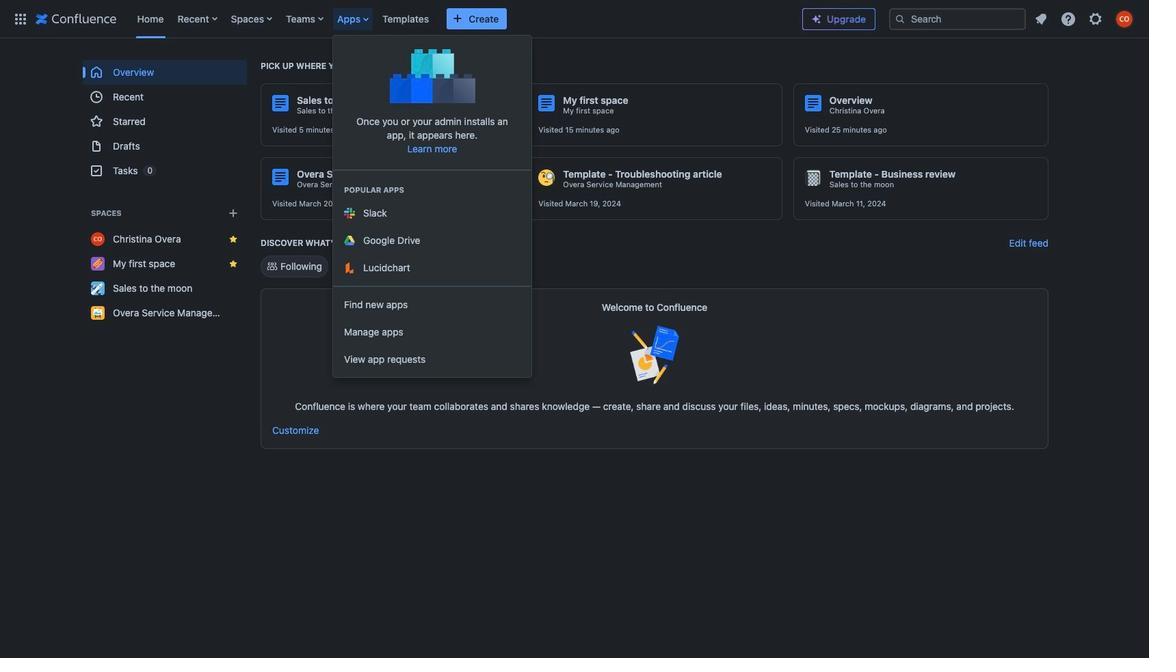 Task type: locate. For each thing, give the bounding box(es) containing it.
list for appswitcher icon
[[130, 0, 791, 38]]

create a space image
[[225, 205, 241, 222]]

global element
[[8, 0, 791, 38]]

unstar this space image
[[228, 259, 239, 270]]

heading
[[333, 185, 532, 196]]

list item
[[333, 0, 374, 38]]

list
[[130, 0, 791, 38], [1029, 6, 1141, 31]]

appswitcher icon image
[[12, 11, 29, 27]]

group
[[83, 60, 247, 183], [333, 170, 532, 286], [333, 286, 532, 378]]

slackforatlassianapp logo image
[[344, 208, 355, 219]]

banner
[[0, 0, 1149, 41]]

None search field
[[889, 8, 1026, 30]]

:face_with_monocle: image
[[539, 170, 555, 186], [539, 170, 555, 186]]

confluence image
[[36, 11, 117, 27], [36, 11, 117, 27]]

lucidchartapp logo image
[[344, 263, 355, 274]]

:notebook: image
[[805, 170, 821, 186], [805, 170, 821, 186]]

notification icon image
[[1033, 11, 1049, 27]]

help icon image
[[1060, 11, 1077, 27]]

1 horizontal spatial list
[[1029, 6, 1141, 31]]

settings icon image
[[1088, 11, 1104, 27]]

0 horizontal spatial list
[[130, 0, 791, 38]]



Task type: vqa. For each thing, say whether or not it's contained in the screenshot.
list
yes



Task type: describe. For each thing, give the bounding box(es) containing it.
unstar this space image
[[228, 234, 239, 245]]

search image
[[895, 13, 906, 24]]

list for premium icon
[[1029, 6, 1141, 31]]

googledriveapp logo image
[[344, 236, 355, 246]]

Search field
[[889, 8, 1026, 30]]

premium image
[[811, 14, 822, 25]]



